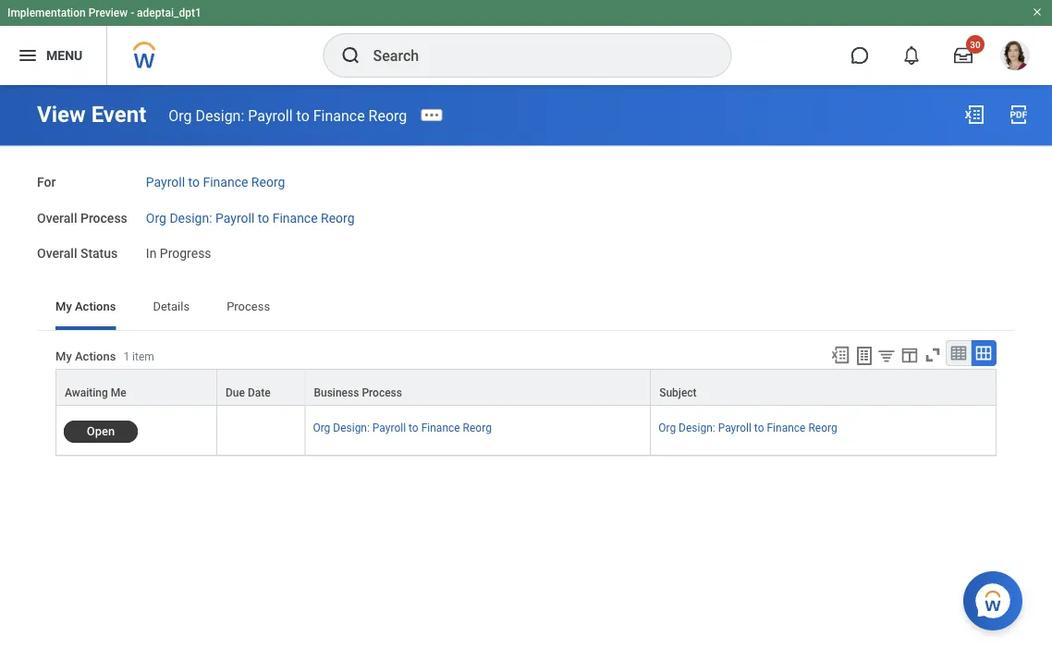 Task type: describe. For each thing, give the bounding box(es) containing it.
view event main content
[[0, 85, 1053, 524]]

date
[[248, 387, 271, 400]]

finance down business process popup button
[[422, 422, 460, 435]]

-
[[131, 6, 134, 19]]

subject button
[[652, 370, 997, 405]]

fullscreen image
[[923, 345, 944, 365]]

menu banner
[[0, 0, 1053, 85]]

awaiting
[[65, 387, 108, 400]]

awaiting me
[[65, 387, 127, 400]]

overall process
[[37, 210, 128, 226]]

inbox large image
[[955, 46, 973, 65]]

awaiting me button
[[56, 370, 216, 405]]

row containing awaiting me
[[56, 369, 997, 406]]

export to worksheets image
[[854, 345, 876, 367]]

table image
[[950, 344, 969, 363]]

progress
[[160, 246, 211, 261]]

menu
[[46, 48, 83, 63]]

menu button
[[0, 26, 107, 85]]

search image
[[340, 44, 362, 67]]

1
[[123, 351, 130, 364]]

in progress
[[146, 246, 211, 261]]

toolbar inside view event main content
[[823, 340, 997, 369]]

finance down subject popup button
[[768, 422, 806, 435]]

adeptai_dpt1
[[137, 6, 202, 19]]

open
[[87, 424, 115, 438]]

actions for my actions
[[75, 299, 116, 313]]

my for my actions 1 item
[[56, 350, 72, 364]]

overall for overall process
[[37, 210, 77, 226]]

design: up overall status "element"
[[170, 210, 212, 226]]

design: down subject at the bottom
[[679, 422, 716, 435]]

design: down business process
[[333, 422, 370, 435]]

org design: payroll to finance reorg link down subject at the bottom
[[659, 418, 838, 435]]

business process
[[314, 387, 403, 400]]

org design: payroll to finance reorg for org design: payroll to finance reorg "link" under business process
[[313, 422, 492, 435]]

expand table image
[[975, 344, 994, 363]]

view
[[37, 101, 86, 128]]

my for my actions
[[56, 299, 72, 313]]

business
[[314, 387, 359, 400]]

status
[[80, 246, 118, 261]]

org design: payroll to finance reorg for org design: payroll to finance reorg "link" underneath search icon
[[169, 107, 407, 124]]

design: up payroll to finance reorg link
[[196, 107, 245, 124]]

notifications large image
[[903, 46, 922, 65]]

item
[[132, 351, 154, 364]]

org design: payroll to finance reorg link down search icon
[[169, 107, 407, 124]]

Search Workday  search field
[[373, 35, 694, 76]]

payroll to finance reorg link
[[146, 171, 285, 190]]

click to view/edit grid preferences image
[[900, 345, 921, 365]]

org right event on the top
[[169, 107, 192, 124]]

justify image
[[17, 44, 39, 67]]

implementation
[[7, 6, 86, 19]]

30
[[971, 39, 981, 50]]

due date
[[226, 387, 271, 400]]

business process button
[[306, 370, 651, 405]]



Task type: locate. For each thing, give the bounding box(es) containing it.
my inside tab list
[[56, 299, 72, 313]]

org design: payroll to finance reorg for org design: payroll to finance reorg "link" below subject at the bottom
[[659, 422, 838, 435]]

org design: payroll to finance reorg down subject at the bottom
[[659, 422, 838, 435]]

org
[[169, 107, 192, 124], [146, 210, 166, 226], [313, 422, 331, 435], [659, 422, 677, 435]]

my down overall status
[[56, 299, 72, 313]]

org design: payroll to finance reorg link
[[169, 107, 407, 124], [146, 207, 355, 226], [313, 418, 492, 435], [659, 418, 838, 435]]

finance up overall status "element"
[[203, 174, 248, 190]]

tab list inside view event main content
[[37, 286, 1016, 330]]

profile logan mcneil image
[[1001, 41, 1031, 74]]

1 vertical spatial process
[[227, 299, 270, 313]]

finance down search icon
[[313, 107, 365, 124]]

actions for my actions 1 item
[[75, 350, 116, 364]]

0 vertical spatial actions
[[75, 299, 116, 313]]

org design: payroll to finance reorg
[[169, 107, 407, 124], [146, 210, 355, 226], [313, 422, 492, 435], [659, 422, 838, 435]]

overall down for
[[37, 210, 77, 226]]

1 vertical spatial my
[[56, 350, 72, 364]]

details
[[153, 299, 190, 313]]

actions left 1
[[75, 350, 116, 364]]

finance
[[313, 107, 365, 124], [203, 174, 248, 190], [273, 210, 318, 226], [422, 422, 460, 435], [768, 422, 806, 435]]

org design: payroll to finance reorg down business process
[[313, 422, 492, 435]]

view event
[[37, 101, 147, 128]]

2 my from the top
[[56, 350, 72, 364]]

actions up my actions 1 item
[[75, 299, 116, 313]]

open button
[[64, 421, 138, 443]]

my up awaiting
[[56, 350, 72, 364]]

process right business
[[362, 387, 403, 400]]

process right details on the left top of page
[[227, 299, 270, 313]]

implementation preview -   adeptai_dpt1
[[7, 6, 202, 19]]

1 actions from the top
[[75, 299, 116, 313]]

org design: payroll to finance reorg for org design: payroll to finance reorg "link" under payroll to finance reorg
[[146, 210, 355, 226]]

1 vertical spatial actions
[[75, 350, 116, 364]]

cell inside view event main content
[[217, 406, 306, 456]]

due
[[226, 387, 245, 400]]

2 vertical spatial process
[[362, 387, 403, 400]]

overall status
[[37, 246, 118, 261]]

0 vertical spatial overall
[[37, 210, 77, 226]]

my actions 1 item
[[56, 350, 154, 364]]

overall status element
[[146, 235, 211, 263]]

30 button
[[944, 35, 985, 76]]

subject
[[660, 387, 697, 400]]

overall for overall status
[[37, 246, 77, 261]]

close environment banner image
[[1033, 6, 1044, 18]]

process up status
[[80, 210, 128, 226]]

event
[[91, 101, 147, 128]]

export to excel image
[[831, 345, 851, 365]]

row
[[56, 369, 997, 406]]

overall
[[37, 210, 77, 226], [37, 246, 77, 261]]

open row
[[56, 406, 997, 456]]

select to filter grid data image
[[877, 346, 898, 365]]

tab list
[[37, 286, 1016, 330]]

org design: payroll to finance reorg link down payroll to finance reorg
[[146, 207, 355, 226]]

org down subject at the bottom
[[659, 422, 677, 435]]

design:
[[196, 107, 245, 124], [170, 210, 212, 226], [333, 422, 370, 435], [679, 422, 716, 435]]

org design: payroll to finance reorg down payroll to finance reorg
[[146, 210, 355, 226]]

cell
[[217, 406, 306, 456]]

0 vertical spatial my
[[56, 299, 72, 313]]

0 vertical spatial process
[[80, 210, 128, 226]]

view printable version (pdf) image
[[1009, 104, 1031, 126]]

process for business process
[[362, 387, 403, 400]]

2 overall from the top
[[37, 246, 77, 261]]

1 overall from the top
[[37, 210, 77, 226]]

for
[[37, 174, 56, 190]]

payroll to finance reorg
[[146, 174, 285, 190]]

org down business
[[313, 422, 331, 435]]

tab list containing my actions
[[37, 286, 1016, 330]]

preview
[[89, 6, 128, 19]]

actions inside tab list
[[75, 299, 116, 313]]

1 vertical spatial overall
[[37, 246, 77, 261]]

toolbar
[[823, 340, 997, 369]]

my
[[56, 299, 72, 313], [56, 350, 72, 364]]

to
[[297, 107, 310, 124], [188, 174, 200, 190], [258, 210, 269, 226], [409, 422, 419, 435], [755, 422, 765, 435]]

overall left status
[[37, 246, 77, 261]]

actions
[[75, 299, 116, 313], [75, 350, 116, 364]]

1 horizontal spatial process
[[227, 299, 270, 313]]

0 horizontal spatial process
[[80, 210, 128, 226]]

export to excel image
[[964, 104, 986, 126]]

process
[[80, 210, 128, 226], [227, 299, 270, 313], [362, 387, 403, 400]]

process inside tab list
[[227, 299, 270, 313]]

process inside popup button
[[362, 387, 403, 400]]

my actions
[[56, 299, 116, 313]]

process for overall process
[[80, 210, 128, 226]]

org up in
[[146, 210, 166, 226]]

org design: payroll to finance reorg link down business process
[[313, 418, 492, 435]]

me
[[111, 387, 127, 400]]

2 actions from the top
[[75, 350, 116, 364]]

due date button
[[217, 370, 305, 405]]

org design: payroll to finance reorg down search icon
[[169, 107, 407, 124]]

reorg
[[369, 107, 407, 124], [252, 174, 285, 190], [321, 210, 355, 226], [463, 422, 492, 435], [809, 422, 838, 435]]

2 horizontal spatial process
[[362, 387, 403, 400]]

1 my from the top
[[56, 299, 72, 313]]

in
[[146, 246, 157, 261]]

finance down payroll to finance reorg
[[273, 210, 318, 226]]

payroll
[[248, 107, 293, 124], [146, 174, 185, 190], [216, 210, 255, 226], [373, 422, 406, 435], [719, 422, 752, 435]]



Task type: vqa. For each thing, say whether or not it's contained in the screenshot.
Open row
yes



